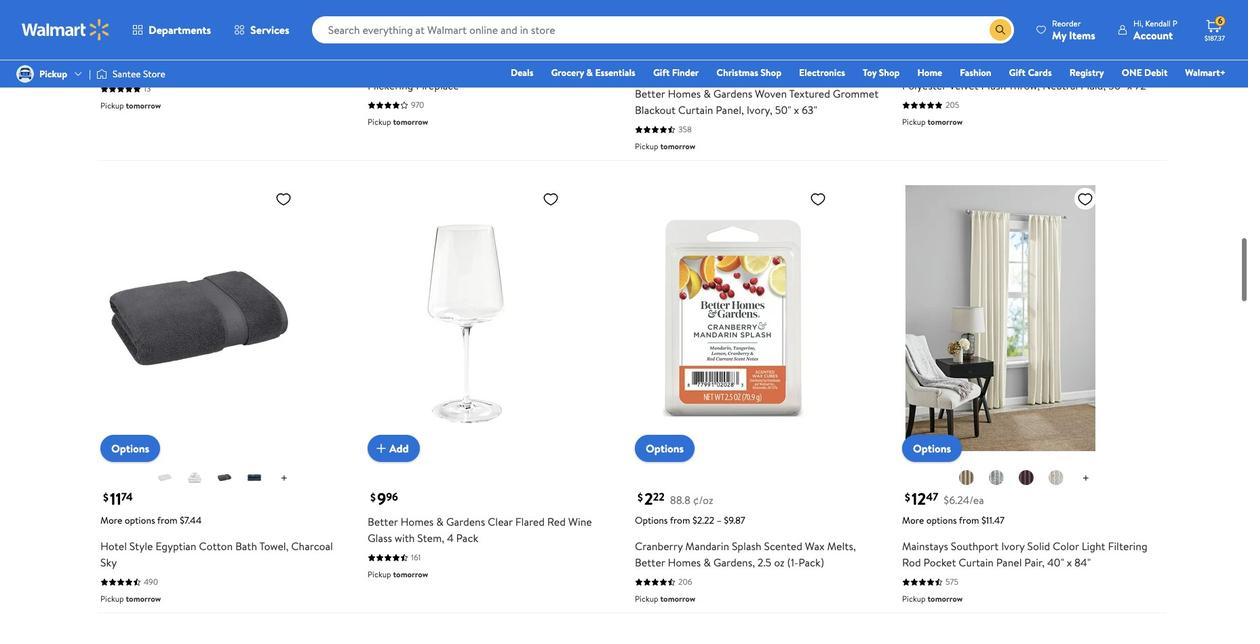 Task type: vqa. For each thing, say whether or not it's contained in the screenshot.
MAINSTAYS SOUTHPORT IVORY SOLID COLOR LIGHT FILTERING ROD POCKET CURTAIN PANEL PAIR, 40" X 84" Image Options
yes



Task type: describe. For each thing, give the bounding box(es) containing it.
better inside cranberry mandarin splash scented wax melts, better homes & gardens, 2.5 oz (1-pack)
[[635, 555, 665, 570]]

$6.24/ea
[[944, 493, 984, 508]]

add to favorites list, hotel style egyptian cotton bath towel, charcoal sky image
[[275, 191, 292, 208]]

& for better homes & gardens clear flared red wine glass with stem, 4 pack
[[436, 514, 444, 529]]

shop for toy shop
[[879, 66, 900, 79]]

stem,
[[417, 531, 444, 546]]

mainstays southport ivory solid color light filtering rod pocket curtain panel pair, 40" x 84" image
[[902, 185, 1099, 451]]

pickup tomorrow down 970
[[368, 116, 428, 128]]

pickup down polyester
[[902, 116, 926, 128]]

search icon image
[[995, 24, 1006, 35]]

recycled
[[1086, 62, 1129, 77]]

$7.44
[[180, 514, 202, 527]]

gift finder
[[653, 66, 699, 79]]

better inside better homes & gardens woven textured grommet blackout curtain panel, ivory, 50" x 63"
[[635, 86, 665, 101]]

cards
[[1028, 66, 1052, 79]]

options link for $6.24/ea
[[902, 435, 962, 462]]

6 $187.37
[[1205, 15, 1225, 43]]

store
[[143, 67, 165, 81]]

74
[[121, 490, 133, 505]]

plush
[[981, 78, 1006, 93]]

one
[[1122, 66, 1142, 79]]

melts,
[[827, 539, 856, 554]]

walmart+ link
[[1179, 65, 1232, 80]]

$9.87
[[724, 514, 745, 527]]

+ button for 11
[[270, 468, 299, 489]]

homes inside better homes & gardens woven textured grommet blackout curtain panel, ivory, 50" x 63"
[[668, 86, 701, 101]]

17
[[912, 35, 926, 58]]

3
[[110, 35, 118, 58]]

blue image
[[751, 17, 767, 33]]

$ for $ 19 98
[[638, 38, 643, 53]]

gift for gift finder
[[653, 66, 670, 79]]

from inside $ 2 22 88.8 ¢/oz options from $2.22 – $9.87
[[670, 514, 690, 527]]

add to favorites list, cranberry mandarin splash scented wax melts, better homes & gardens, 2.5 oz (1-pack) image
[[810, 191, 826, 208]]

toy shop
[[863, 66, 900, 79]]

|
[[89, 67, 91, 81]]

finder
[[672, 66, 699, 79]]

2 options link from the left
[[635, 435, 695, 462]]

13
[[144, 83, 151, 94]]

woven
[[755, 86, 787, 101]]

santee store
[[113, 67, 165, 81]]

cranberry mandarin splash scented wax melts, better homes & gardens, 2.5 oz (1-pack) image
[[635, 185, 832, 451]]

tomorrow down 358
[[660, 141, 696, 152]]

& for better homes & gardens woven textured grommet blackout curtain panel, ivory, 50" x 63"
[[704, 86, 711, 101]]

pocket
[[924, 555, 956, 570]]

warmer,
[[550, 62, 590, 77]]

burgundy floral image
[[1048, 470, 1064, 486]]

pack
[[456, 531, 478, 546]]

solid
[[1028, 539, 1050, 554]]

ivory,
[[747, 103, 773, 118]]

wine
[[568, 514, 592, 529]]

birchwood image
[[186, 470, 203, 486]]

tomorrow down 161 in the left bottom of the page
[[393, 569, 428, 580]]

black image
[[721, 17, 737, 33]]

add to favorites list, mainstays southport ivory solid color light filtering rod pocket curtain panel pair, 40" x 84" image
[[1077, 191, 1094, 208]]

$ 19 98
[[638, 35, 671, 58]]

better for 17
[[902, 62, 933, 77]]

curtain inside mainstays southport ivory solid color light filtering rod pocket curtain panel pair, 40" x 84"
[[959, 555, 994, 570]]

50" inside better homes & gardens heavyweight recycled polyester velvet plush throw, neutral plaid, 50" x 72"
[[1109, 78, 1125, 93]]

marine deep image
[[246, 470, 262, 486]]

4
[[447, 531, 454, 546]]

glass
[[368, 531, 392, 546]]

neutral
[[1043, 78, 1078, 93]]

egyptian
[[156, 539, 196, 554]]

christmas shop
[[717, 66, 782, 79]]

72"
[[1135, 78, 1150, 93]]

gardens for 17
[[981, 62, 1020, 77]]

better for 19
[[368, 62, 398, 77]]

hotel style egyptian cotton bath towel, charcoal sky image
[[100, 185, 297, 451]]

$ 3 98
[[103, 35, 131, 58]]

gray baker fan image
[[988, 17, 1005, 33]]

green
[[163, 62, 193, 77]]

2.5
[[758, 555, 772, 570]]

mule
[[195, 62, 218, 77]]

add to cart image
[[373, 440, 389, 457]]

hi,
[[1134, 17, 1144, 29]]

tomorrow down 575
[[928, 593, 963, 605]]

970
[[411, 99, 424, 111]]

panel,
[[716, 103, 744, 118]]

gardens for 19
[[446, 62, 485, 77]]

40"
[[1047, 555, 1064, 570]]

¢/oz
[[693, 493, 713, 508]]

$ 17 44
[[905, 35, 940, 58]]

$11.47
[[982, 514, 1005, 527]]

better homes & gardens full size wax warmer, flickering fireplace
[[368, 62, 590, 93]]

pickup down cranberry
[[635, 593, 658, 605]]

x for mainstays southport ivory solid color light filtering rod pocket curtain panel pair, 40" x 84"
[[1067, 555, 1072, 570]]

1 options from the left
[[125, 514, 155, 527]]

+ for $6.24/ea
[[1083, 469, 1090, 486]]

mug,
[[221, 62, 245, 77]]

pickup tomorrow down the 490
[[100, 593, 161, 605]]

pickup down glass
[[368, 569, 391, 580]]

tomorrow down 970
[[393, 116, 428, 128]]

hotel
[[100, 539, 127, 554]]

options for mainstays southport ivory solid color light filtering rod pocket curtain panel pair, 40" x 84" image
[[913, 441, 951, 456]]

better homes & gardens clear flared red wine glass with stem, 4 pack image
[[368, 185, 564, 451]]

textured
[[789, 86, 830, 101]]

red
[[547, 514, 566, 529]]

& right 'grocery'
[[587, 66, 593, 79]]

206
[[678, 576, 692, 588]]

& inside cranberry mandarin splash scented wax melts, better homes & gardens, 2.5 oz (1-pack)
[[704, 555, 711, 570]]

plaid,
[[1081, 78, 1106, 93]]

grocery & essentials
[[551, 66, 636, 79]]

84"
[[1075, 555, 1091, 570]]

$ 11 74
[[103, 487, 133, 510]]

$ 9 96
[[370, 487, 398, 510]]

style
[[129, 539, 153, 554]]

more inside '$ 12 47 $6.24/ea more options from $11.47'
[[902, 514, 924, 527]]

homes for 9
[[401, 514, 434, 529]]

pickup down sky
[[100, 593, 124, 605]]

one debit
[[1122, 66, 1168, 79]]

departments button
[[121, 14, 223, 46]]

2
[[644, 487, 653, 510]]

mainstays
[[902, 539, 948, 554]]

more options from $7.44
[[100, 514, 202, 527]]

flared
[[515, 514, 545, 529]]

cotton
[[199, 539, 233, 554]]

homes for 17
[[935, 62, 968, 77]]

gift finder link
[[647, 65, 705, 80]]

pickup tomorrow down 205
[[902, 116, 963, 128]]

essentials
[[595, 66, 636, 79]]

services
[[250, 22, 289, 37]]

tomorrow down 205
[[928, 116, 963, 128]]

filtering
[[1108, 539, 1148, 554]]

departments
[[149, 22, 211, 37]]

throw,
[[1009, 78, 1040, 93]]

registry
[[1070, 66, 1104, 79]]

1 more from the left
[[100, 514, 122, 527]]

wax inside better homes & gardens full size wax warmer, flickering fireplace
[[528, 62, 548, 77]]

22
[[653, 490, 665, 505]]

mandarin
[[685, 539, 729, 554]]

96
[[386, 490, 398, 505]]



Task type: locate. For each thing, give the bounding box(es) containing it.
pickup left the | on the top left of the page
[[39, 67, 67, 81]]

& up stem,
[[436, 514, 444, 529]]

pickup down blackout
[[635, 141, 658, 152]]

better up polyester
[[902, 62, 933, 77]]

19 up gift finder
[[644, 35, 659, 58]]

1 vertical spatial 50"
[[775, 103, 791, 118]]

1 horizontal spatial gift
[[1009, 66, 1026, 79]]

holiday time green mule mug, 20oz
[[100, 62, 270, 77]]

2 more from the left
[[902, 514, 924, 527]]

better down cranberry
[[635, 555, 665, 570]]

$ for $ 9 96
[[370, 490, 376, 505]]

x inside better homes & gardens heavyweight recycled polyester velvet plush throw, neutral plaid, 50" x 72"
[[1127, 78, 1133, 93]]

better for 9
[[368, 514, 398, 529]]

beige image
[[691, 17, 707, 33]]

98 inside $ 19 98
[[659, 37, 671, 52]]

2 options from the left
[[927, 514, 957, 527]]

options up style at the bottom left of page
[[125, 514, 155, 527]]

88.8
[[670, 493, 691, 508]]

x
[[1127, 78, 1133, 93], [794, 103, 799, 118], [1067, 555, 1072, 570]]

1 gift from the left
[[653, 66, 670, 79]]

1 horizontal spatial 50"
[[1109, 78, 1125, 93]]

x for better homes & gardens heavyweight recycled polyester velvet plush throw, neutral plaid, 50" x 72"
[[1127, 78, 1133, 93]]

pickup down the flickering
[[368, 116, 391, 128]]

electronics
[[799, 66, 845, 79]]

wax inside cranberry mandarin splash scented wax melts, better homes & gardens, 2.5 oz (1-pack)
[[805, 539, 825, 554]]

x left 84"
[[1067, 555, 1072, 570]]

polyester
[[902, 78, 946, 93]]

homes up fireplace
[[401, 62, 434, 77]]

0 vertical spatial curtain
[[678, 103, 713, 118]]

toy
[[863, 66, 877, 79]]

12
[[912, 487, 926, 510]]

better homes & gardens woven textured grommet blackout curtain panel, ivory, 50" x 63"
[[635, 86, 879, 118]]

from down $6.24/ea
[[959, 514, 979, 527]]

gift inside gift cards link
[[1009, 66, 1026, 79]]

southport
[[951, 539, 999, 554]]

$187.37
[[1205, 33, 1225, 43]]

2 gift from the left
[[1009, 66, 1026, 79]]

curtain
[[678, 103, 713, 118], [959, 555, 994, 570]]

home
[[918, 66, 942, 79]]

electronics link
[[793, 65, 851, 80]]

shop up woven
[[761, 66, 782, 79]]

kendall
[[1145, 17, 1171, 29]]

options inside $ 2 22 88.8 ¢/oz options from $2.22 – $9.87
[[635, 514, 668, 527]]

options link for 11
[[100, 435, 160, 462]]

from left $19.98 at the top right
[[670, 61, 690, 75]]

homes up velvet
[[935, 62, 968, 77]]

& for better homes & gardens full size wax warmer, flickering fireplace
[[436, 62, 444, 77]]

$2.22
[[693, 514, 714, 527]]

1 horizontal spatial curtain
[[959, 555, 994, 570]]

Walmart Site-Wide search field
[[312, 16, 1014, 43]]

multi stripe image
[[1018, 17, 1034, 33]]

better inside better homes & gardens heavyweight recycled polyester velvet plush throw, neutral plaid, 50" x 72"
[[902, 62, 933, 77]]

$ inside $ 19 98
[[638, 38, 643, 53]]

gardens inside better homes & gardens woven textured grommet blackout curtain panel, ivory, 50" x 63"
[[713, 86, 753, 101]]

more down 12
[[902, 514, 924, 527]]

time
[[138, 62, 161, 77]]

2 vertical spatial x
[[1067, 555, 1072, 570]]

1 + button from the left
[[270, 468, 299, 489]]

homes inside cranberry mandarin splash scented wax melts, better homes & gardens, 2.5 oz (1-pack)
[[668, 555, 701, 570]]

& down $19.98 at the top right
[[704, 86, 711, 101]]

0 horizontal spatial +
[[281, 469, 288, 486]]

98 for 3
[[118, 37, 131, 52]]

& for better homes & gardens heavyweight recycled polyester velvet plush throw, neutral plaid, 50" x 72"
[[971, 62, 978, 77]]

50" down recycled
[[1109, 78, 1125, 93]]

98 up gift finder
[[659, 37, 671, 52]]

pickup
[[39, 67, 67, 81], [100, 100, 124, 111], [368, 116, 391, 128], [902, 116, 926, 128], [635, 141, 658, 152], [368, 569, 391, 580], [100, 593, 124, 605], [635, 593, 658, 605], [902, 593, 926, 605]]

 image
[[96, 67, 107, 81]]

homes inside better homes & gardens heavyweight recycled polyester velvet plush throw, neutral plaid, 50" x 72"
[[935, 62, 968, 77]]

blue plaid image
[[958, 17, 975, 33]]

christmas
[[717, 66, 758, 79]]

19
[[377, 35, 392, 58], [644, 35, 659, 58]]

gardens,
[[713, 555, 755, 570]]

arctic white image
[[156, 470, 173, 486]]

$ for $ 11 74
[[103, 490, 109, 505]]

0 horizontal spatial wax
[[528, 62, 548, 77]]

gardens up pack
[[446, 514, 485, 529]]

19 up the flickering
[[377, 35, 392, 58]]

charcoal sky image
[[216, 470, 232, 486]]

options link up beige image
[[902, 435, 962, 462]]

0 horizontal spatial shop
[[761, 66, 782, 79]]

gardens inside better homes & gardens clear flared red wine glass with stem, 4 pack
[[446, 514, 485, 529]]

1 + from the left
[[281, 469, 288, 486]]

grommet
[[833, 86, 879, 101]]

gardens up panel,
[[713, 86, 753, 101]]

2 horizontal spatial options link
[[902, 435, 962, 462]]

wax
[[528, 62, 548, 77], [805, 539, 825, 554]]

pack)
[[799, 555, 824, 570]]

from inside '$ 12 47 $6.24/ea more options from $11.47'
[[959, 514, 979, 527]]

$ for $ 12 47 $6.24/ea more options from $11.47
[[905, 490, 910, 505]]

& inside better homes & gardens clear flared red wine glass with stem, 4 pack
[[436, 514, 444, 529]]

+ right burgundy floral icon
[[1083, 469, 1090, 486]]

gardens left full at the left of the page
[[446, 62, 485, 77]]

options from $19.98 – $26.98
[[635, 61, 754, 75]]

homes inside better homes & gardens clear flared red wine glass with stem, 4 pack
[[401, 514, 434, 529]]

2 horizontal spatial x
[[1127, 78, 1133, 93]]

11
[[110, 487, 121, 510]]

fireplace
[[416, 78, 459, 93]]

1 shop from the left
[[761, 66, 782, 79]]

homes up "with"
[[401, 514, 434, 529]]

gray image
[[781, 17, 797, 33]]

0 vertical spatial x
[[1127, 78, 1133, 93]]

full
[[488, 62, 504, 77]]

pickup down santee
[[100, 100, 124, 111]]

curtain down southport
[[959, 555, 994, 570]]

hi, kendall p account
[[1134, 17, 1178, 42]]

1 options link from the left
[[100, 435, 160, 462]]

3 options link from the left
[[902, 435, 962, 462]]

velvet
[[949, 78, 979, 93]]

& inside better homes & gardens full size wax warmer, flickering fireplace
[[436, 62, 444, 77]]

add to favorites list, better homes & gardens clear flared red wine glass with stem, 4 pack image
[[543, 191, 559, 208]]

– left $9.87
[[717, 514, 722, 527]]

gardens
[[446, 62, 485, 77], [981, 62, 1020, 77], [713, 86, 753, 101], [446, 514, 485, 529]]

pickup tomorrow down 358
[[635, 141, 696, 152]]

light
[[1082, 539, 1106, 554]]

options up 47
[[913, 441, 951, 456]]

1 vertical spatial x
[[794, 103, 799, 118]]

1 vertical spatial curtain
[[959, 555, 994, 570]]

homes down finder
[[668, 86, 701, 101]]

0 vertical spatial –
[[720, 61, 725, 75]]

neutral plaid image
[[1048, 17, 1064, 33]]

$ inside $ 2 22 88.8 ¢/oz options from $2.22 – $9.87
[[638, 490, 643, 505]]

50" down woven
[[775, 103, 791, 118]]

shop right toy
[[879, 66, 900, 79]]

gardens inside better homes & gardens full size wax warmer, flickering fireplace
[[446, 62, 485, 77]]

better up the flickering
[[368, 62, 398, 77]]

& up velvet
[[971, 62, 978, 77]]

Search search field
[[312, 16, 1014, 43]]

$ for $ 17 44
[[905, 38, 910, 53]]

0 horizontal spatial 98
[[118, 37, 131, 52]]

1 vertical spatial wax
[[805, 539, 825, 554]]

deals
[[511, 66, 534, 79]]

one debit link
[[1116, 65, 1174, 80]]

options down 2
[[635, 514, 668, 527]]

98 up holiday
[[118, 37, 131, 52]]

reorder
[[1052, 17, 1081, 29]]

&
[[436, 62, 444, 77], [971, 62, 978, 77], [587, 66, 593, 79], [704, 86, 711, 101], [436, 514, 444, 529], [704, 555, 711, 570]]

0 horizontal spatial options
[[125, 514, 155, 527]]

1 horizontal spatial +
[[1083, 469, 1090, 486]]

1 vertical spatial –
[[717, 514, 722, 527]]

$ inside $ 9 96
[[370, 490, 376, 505]]

$ for $ 2 22 88.8 ¢/oz options from $2.22 – $9.87
[[638, 490, 643, 505]]

& inside better homes & gardens heavyweight recycled polyester velvet plush throw, neutral plaid, 50" x 72"
[[971, 62, 978, 77]]

burgundy image
[[1018, 470, 1034, 486]]

$ inside "$ 3 98"
[[103, 38, 109, 53]]

options for hotel style egyptian cotton bath towel, charcoal sky image at the left of page
[[111, 441, 149, 456]]

0 horizontal spatial 19
[[377, 35, 392, 58]]

blue damask image
[[988, 470, 1005, 486]]

walmart image
[[22, 19, 110, 41]]

+ button right marine deep image
[[270, 468, 299, 489]]

better inside better homes & gardens clear flared red wine glass with stem, 4 pack
[[368, 514, 398, 529]]

& up fireplace
[[436, 62, 444, 77]]

gift left cards
[[1009, 66, 1026, 79]]

44
[[926, 37, 940, 52]]

reorder my items
[[1052, 17, 1096, 42]]

grocery
[[551, 66, 584, 79]]

$ for $ 3 98
[[103, 38, 109, 53]]

1 horizontal spatial options link
[[635, 435, 695, 462]]

homes for 19
[[401, 62, 434, 77]]

christmas shop link
[[711, 65, 788, 80]]

options link up 22
[[635, 435, 695, 462]]

19 for $ 19 88
[[377, 35, 392, 58]]

19 for $ 19 98
[[644, 35, 659, 58]]

options for cranberry mandarin splash scented wax melts, better homes & gardens, 2.5 oz (1-pack) image
[[646, 441, 684, 456]]

& down "mandarin"
[[704, 555, 711, 570]]

from down 88.8
[[670, 514, 690, 527]]

$19.98
[[693, 61, 717, 75]]

p
[[1173, 17, 1178, 29]]

0 horizontal spatial more
[[100, 514, 122, 527]]

50" inside better homes & gardens woven textured grommet blackout curtain panel, ivory, 50" x 63"
[[775, 103, 791, 118]]

pickup tomorrow
[[100, 100, 161, 111], [368, 116, 428, 128], [902, 116, 963, 128], [635, 141, 696, 152], [368, 569, 428, 580], [100, 593, 161, 605], [635, 593, 696, 605], [902, 593, 963, 605]]

$ for $ 19 88
[[370, 38, 376, 53]]

account
[[1134, 27, 1173, 42]]

options down 47
[[927, 514, 957, 527]]

add
[[389, 441, 409, 456]]

registry link
[[1064, 65, 1110, 80]]

98 for 19
[[659, 37, 671, 52]]

+ for 11
[[281, 469, 288, 486]]

1 horizontal spatial 98
[[659, 37, 671, 52]]

1 98 from the left
[[118, 37, 131, 52]]

x left the 72" on the top right of the page
[[1127, 78, 1133, 93]]

0 horizontal spatial gift
[[653, 66, 670, 79]]

0 horizontal spatial 50"
[[775, 103, 791, 118]]

tomorrow down the 490
[[126, 593, 161, 605]]

98 inside "$ 3 98"
[[118, 37, 131, 52]]

options link up the arctic white image on the left bottom of page
[[100, 435, 160, 462]]

x left 63"
[[794, 103, 799, 118]]

490
[[144, 576, 158, 588]]

curtain inside better homes & gardens woven textured grommet blackout curtain panel, ivory, 50" x 63"
[[678, 103, 713, 118]]

1 horizontal spatial more
[[902, 514, 924, 527]]

–
[[720, 61, 725, 75], [717, 514, 722, 527]]

$ inside $ 17 44
[[905, 38, 910, 53]]

options inside '$ 12 47 $6.24/ea more options from $11.47'
[[927, 514, 957, 527]]

pickup tomorrow down 13 at top
[[100, 100, 161, 111]]

88
[[392, 37, 404, 52]]

walmart+
[[1185, 66, 1226, 79]]

options down $ 19 98
[[635, 61, 668, 75]]

wax right size
[[528, 62, 548, 77]]

gardens inside better homes & gardens heavyweight recycled polyester velvet plush throw, neutral plaid, 50" x 72"
[[981, 62, 1020, 77]]

grocery & essentials link
[[545, 65, 642, 80]]

beige image
[[958, 470, 975, 486]]

$26.98
[[727, 61, 754, 75]]

homes inside better homes & gardens full size wax warmer, flickering fireplace
[[401, 62, 434, 77]]

tomorrow down 206
[[660, 593, 696, 605]]

$ 2 22 88.8 ¢/oz options from $2.22 – $9.87
[[635, 487, 745, 527]]

panel
[[996, 555, 1022, 570]]

gift left finder
[[653, 66, 670, 79]]

more down 11
[[100, 514, 122, 527]]

better inside better homes & gardens full size wax warmer, flickering fireplace
[[368, 62, 398, 77]]

1 horizontal spatial + button
[[1072, 468, 1101, 489]]

2 19 from the left
[[644, 35, 659, 58]]

wax up pack)
[[805, 539, 825, 554]]

1 19 from the left
[[377, 35, 392, 58]]

47
[[926, 490, 939, 505]]

pickup down rod
[[902, 593, 926, 605]]

2 98 from the left
[[659, 37, 671, 52]]

+ button for $6.24/ea
[[1072, 468, 1101, 489]]

1 horizontal spatial x
[[1067, 555, 1072, 570]]

from left $7.44
[[157, 514, 177, 527]]

0 vertical spatial 50"
[[1109, 78, 1125, 93]]

fashion
[[960, 66, 992, 79]]

options up 74
[[111, 441, 149, 456]]

$ inside $ 11 74
[[103, 490, 109, 505]]

better up glass
[[368, 514, 398, 529]]

1 horizontal spatial options
[[927, 514, 957, 527]]

pickup tomorrow down 575
[[902, 593, 963, 605]]

– right $19.98 at the top right
[[720, 61, 725, 75]]

better
[[368, 62, 398, 77], [902, 62, 933, 77], [635, 86, 665, 101], [368, 514, 398, 529], [635, 555, 665, 570]]

gardens up plush
[[981, 62, 1020, 77]]

1 horizontal spatial shop
[[879, 66, 900, 79]]

curtain up 358
[[678, 103, 713, 118]]

rod
[[902, 555, 921, 570]]

x inside mainstays southport ivory solid color light filtering rod pocket curtain panel pair, 40" x 84"
[[1067, 555, 1072, 570]]

gardens for 9
[[446, 514, 485, 529]]

+ right marine deep image
[[281, 469, 288, 486]]

9
[[377, 487, 386, 510]]

services button
[[223, 14, 301, 46]]

2 + button from the left
[[1072, 468, 1101, 489]]

0 horizontal spatial x
[[794, 103, 799, 118]]

tomorrow down 13 at top
[[126, 100, 161, 111]]

$ inside '$ 12 47 $6.24/ea more options from $11.47'
[[905, 490, 910, 505]]

better homes & gardens clear flared red wine glass with stem, 4 pack
[[368, 514, 592, 546]]

2 shop from the left
[[879, 66, 900, 79]]

& inside better homes & gardens woven textured grommet blackout curtain panel, ivory, 50" x 63"
[[704, 86, 711, 101]]

fashion link
[[954, 65, 998, 80]]

debit
[[1145, 66, 1168, 79]]

 image
[[16, 65, 34, 83]]

x inside better homes & gardens woven textured grommet blackout curtain panel, ivory, 50" x 63"
[[794, 103, 799, 118]]

$ inside the $ 19 88
[[370, 38, 376, 53]]

sky
[[100, 555, 117, 570]]

pickup tomorrow down 206
[[635, 593, 696, 605]]

gift for gift cards
[[1009, 66, 1026, 79]]

0 vertical spatial wax
[[528, 62, 548, 77]]

pickup tomorrow down 161 in the left bottom of the page
[[368, 569, 428, 580]]

better up blackout
[[635, 86, 665, 101]]

home link
[[911, 65, 949, 80]]

homes up 206
[[668, 555, 701, 570]]

deals link
[[505, 65, 540, 80]]

gift inside gift finder link
[[653, 66, 670, 79]]

shop for christmas shop
[[761, 66, 782, 79]]

– inside $ 2 22 88.8 ¢/oz options from $2.22 – $9.87
[[717, 514, 722, 527]]

scented
[[764, 539, 803, 554]]

1 horizontal spatial wax
[[805, 539, 825, 554]]

from
[[670, 61, 690, 75], [157, 514, 177, 527], [670, 514, 690, 527], [959, 514, 979, 527]]

0 horizontal spatial curtain
[[678, 103, 713, 118]]

items
[[1069, 27, 1096, 42]]

0 horizontal spatial options link
[[100, 435, 160, 462]]

options up 22
[[646, 441, 684, 456]]

63"
[[802, 103, 817, 118]]

2 + from the left
[[1083, 469, 1090, 486]]

+ button right burgundy floral icon
[[1072, 468, 1101, 489]]

0 horizontal spatial + button
[[270, 468, 299, 489]]

add button
[[368, 435, 420, 462]]

my
[[1052, 27, 1067, 42]]

1 horizontal spatial 19
[[644, 35, 659, 58]]



